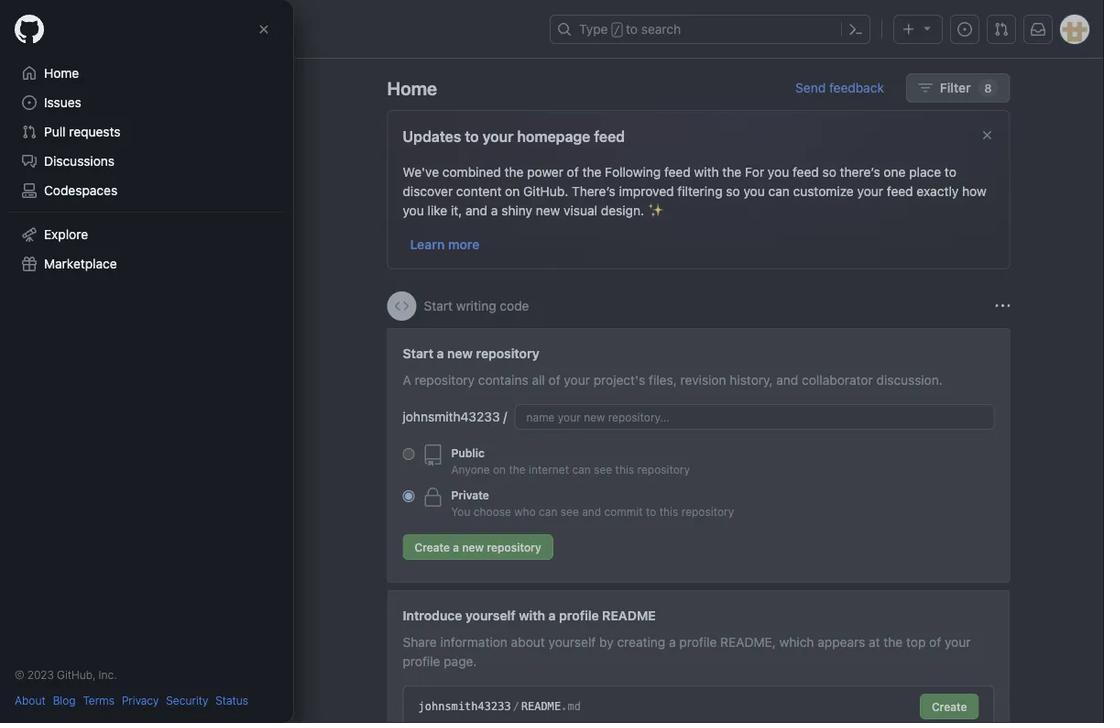 Task type: describe. For each thing, give the bounding box(es) containing it.
can inside "public anyone on the internet can see this repository"
[[572, 463, 591, 476]]

your inside create your first project ready to start building? create a repository for a new idea or bring over an existing repository to keep contributing to it.
[[67, 104, 94, 120]]

for
[[745, 164, 765, 179]]

none submit inside introduce yourself with a profile readme "element"
[[920, 694, 979, 719]]

discussions
[[44, 154, 115, 169]]

.md
[[561, 700, 581, 713]]

by
[[599, 634, 614, 649]]

code image
[[395, 299, 409, 313]]

your inside the create a new repository element
[[564, 372, 590, 387]]

filtering
[[678, 183, 723, 198]]

johnsmith43233 / readme .md
[[418, 700, 581, 713]]

can inside private you choose who can see and commit to this repository
[[539, 505, 558, 518]]

marketplace
[[44, 256, 117, 271]]

building?
[[108, 127, 162, 143]]

learn more
[[410, 236, 480, 252]]

blog link
[[53, 692, 76, 708]]

choose
[[474, 505, 511, 518]]

plus image
[[902, 22, 917, 37]]

the up "there's"
[[582, 164, 602, 179]]

git pull request image
[[994, 22, 1009, 37]]

and inside private you choose who can see and commit to this repository
[[582, 505, 601, 518]]

home link
[[15, 59, 279, 88]]

blog
[[53, 694, 76, 707]]

share information about yourself by creating a profile readme, which appears at the top of your profile page.
[[403, 634, 971, 669]]

create repository link
[[22, 212, 159, 241]]

1 horizontal spatial home
[[387, 77, 437, 99]]

discover
[[403, 183, 453, 198]]

codespaces
[[44, 183, 117, 198]]

information
[[440, 634, 508, 649]]

inc.
[[99, 668, 117, 681]]

repository inside button
[[487, 541, 541, 554]]

code
[[500, 298, 529, 313]]

history,
[[730, 372, 773, 387]]

terms
[[83, 694, 114, 707]]

public
[[451, 446, 485, 459]]

a
[[403, 372, 411, 387]]

like
[[428, 203, 448, 218]]

bring
[[188, 147, 218, 162]]

public anyone on the internet can see this repository
[[451, 446, 690, 476]]

github,
[[57, 668, 96, 681]]

there's
[[840, 164, 880, 179]]

readme,
[[720, 634, 776, 649]]

johnsmith43233 for johnsmith43233 / readme .md
[[418, 700, 511, 713]]

to left keep
[[135, 166, 147, 181]]

first
[[97, 104, 122, 120]]

a inside "share information about yourself by creating a profile readme, which appears at the top of your profile page."
[[669, 634, 676, 649]]

discussions link
[[15, 147, 279, 176]]

or
[[172, 147, 184, 162]]

keep
[[150, 166, 179, 181]]

to left start
[[62, 127, 74, 143]]

import
[[22, 250, 61, 265]]

existing
[[22, 166, 68, 181]]

privacy link
[[122, 692, 159, 708]]

anyone
[[451, 463, 490, 476]]

this inside "public anyone on the internet can see this repository"
[[615, 463, 634, 476]]

updates to your homepage feed
[[403, 128, 625, 145]]

send feedback
[[796, 80, 884, 95]]

marketplace link
[[15, 249, 279, 279]]

which
[[780, 634, 814, 649]]

of inside "share information about yourself by creating a profile readme, which appears at the top of your profile page."
[[930, 634, 942, 649]]

learn
[[410, 236, 445, 252]]

see inside private you choose who can see and commit to this repository
[[561, 505, 579, 518]]

pull requests link
[[15, 117, 279, 147]]

create for create a new repository
[[415, 541, 450, 554]]

0 horizontal spatial yourself
[[466, 608, 516, 623]]

homepage
[[517, 128, 591, 145]]

Repository name text field
[[515, 404, 995, 430]]

codespaces link
[[15, 176, 279, 205]]

who
[[514, 505, 536, 518]]

the left power
[[505, 164, 524, 179]]

combined
[[443, 164, 501, 179]]

2 horizontal spatial and
[[777, 372, 799, 387]]

learn more link
[[410, 236, 480, 252]]

send feedback link
[[796, 78, 884, 98]]

0 horizontal spatial so
[[726, 183, 740, 198]]

feed down the one
[[887, 183, 913, 198]]

introduce yourself with a profile readme element
[[387, 590, 1011, 723]]

repository up existing
[[22, 147, 82, 162]]

with inside "element"
[[519, 608, 545, 623]]

it.
[[22, 185, 33, 200]]

create up or
[[165, 127, 205, 143]]

issues link
[[15, 88, 279, 117]]

power
[[527, 164, 564, 179]]

create repository
[[38, 219, 143, 234]]

about link
[[15, 692, 45, 708]]

idea
[[144, 147, 169, 162]]

2 horizontal spatial you
[[768, 164, 789, 179]]

type / to search
[[579, 22, 681, 37]]

for
[[85, 147, 102, 162]]

we've
[[403, 164, 439, 179]]

/ for johnsmith43233 /
[[504, 409, 507, 424]]

can inside we've combined the power of the following feed with the for you feed so there's one place to discover content on github. there's improved filtering so you can customize your feed exactly how you like it, and a shiny new visual design. ✨
[[769, 183, 790, 198]]

place
[[909, 164, 941, 179]]

start
[[78, 127, 105, 143]]

it,
[[451, 203, 462, 218]]

visual
[[564, 203, 598, 218]]

repository up contains at the left of the page
[[476, 346, 540, 361]]

repository inside "public anyone on the internet can see this repository"
[[638, 463, 690, 476]]

on inside we've combined the power of the following feed with the for you feed so there's one place to discover content on github. there's improved filtering so you can customize your feed exactly how you like it, and a shiny new visual design. ✨
[[505, 183, 520, 198]]

one
[[884, 164, 906, 179]]

and inside we've combined the power of the following feed with the for you feed so there's one place to discover content on github. there's improved filtering so you can customize your feed exactly how you like it, and a shiny new visual design. ✨
[[466, 203, 488, 218]]

import repository
[[22, 250, 124, 265]]

about
[[511, 634, 545, 649]]

privacy
[[122, 694, 159, 707]]

there's
[[572, 183, 616, 198]]

a repository contains all of your project's files, revision history, and collaborator discussion.
[[403, 372, 943, 387]]

1 horizontal spatial so
[[823, 164, 837, 179]]

project's
[[594, 372, 646, 387]]

an
[[251, 147, 265, 162]]

the left for
[[723, 164, 742, 179]]

updates
[[403, 128, 461, 145]]

page.
[[444, 654, 477, 669]]

start for start a new repository
[[403, 346, 434, 361]]

0 horizontal spatial readme
[[521, 700, 561, 713]]

/ for johnsmith43233 / readme .md
[[513, 700, 520, 713]]

status link
[[216, 692, 248, 708]]



Task type: locate. For each thing, give the bounding box(es) containing it.
create up import repository link
[[38, 219, 78, 234]]

create a new repository element
[[403, 344, 995, 567]]

repository down the who
[[487, 541, 541, 554]]

your right top
[[945, 634, 971, 649]]

how
[[962, 183, 987, 198]]

discussion.
[[877, 372, 943, 387]]

private
[[451, 489, 489, 501]]

0 horizontal spatial see
[[561, 505, 579, 518]]

johnsmith43233 up public
[[403, 409, 500, 424]]

1 vertical spatial with
[[519, 608, 545, 623]]

1 horizontal spatial profile
[[559, 608, 599, 623]]

shiny
[[502, 203, 533, 218]]

why am i seeing this? image
[[996, 299, 1011, 313]]

repository down start a new repository
[[415, 372, 475, 387]]

command palette image
[[849, 22, 863, 37]]

1 horizontal spatial readme
[[602, 608, 656, 623]]

0 horizontal spatial /
[[504, 409, 507, 424]]

1 vertical spatial of
[[549, 372, 561, 387]]

new inside we've combined the power of the following feed with the for you feed so there's one place to discover content on github. there's improved filtering so you can customize your feed exactly how you like it, and a shiny new visual design. ✨
[[536, 203, 560, 218]]

exactly
[[917, 183, 959, 198]]

introduce yourself with a profile readme
[[403, 608, 656, 623]]

on up shiny
[[505, 183, 520, 198]]

lock image
[[422, 487, 444, 509]]

0 horizontal spatial profile
[[403, 654, 440, 669]]

new down writing
[[447, 346, 473, 361]]

/ inside the create a new repository element
[[504, 409, 507, 424]]

of
[[567, 164, 579, 179], [549, 372, 561, 387], [930, 634, 942, 649]]

2 horizontal spatial profile
[[679, 634, 717, 649]]

a inside we've combined the power of the following feed with the for you feed so there's one place to discover content on github. there's improved filtering so you can customize your feed exactly how you like it, and a shiny new visual design. ✨
[[491, 203, 498, 218]]

your right all
[[564, 372, 590, 387]]

start inside the create a new repository element
[[403, 346, 434, 361]]

repository right commit
[[682, 505, 734, 518]]

to up combined
[[465, 128, 479, 145]]

create
[[22, 104, 63, 120], [165, 127, 205, 143], [38, 219, 78, 234], [415, 541, 450, 554]]

close image
[[257, 22, 271, 37]]

2 vertical spatial and
[[582, 505, 601, 518]]

terms link
[[83, 692, 114, 708]]

over
[[222, 147, 247, 162]]

on right anyone
[[493, 463, 506, 476]]

and right history,
[[777, 372, 799, 387]]

create for create repository
[[38, 219, 78, 234]]

to up exactly
[[945, 164, 957, 179]]

0 vertical spatial you
[[768, 164, 789, 179]]

8
[[985, 82, 992, 94]]

repository up commit
[[638, 463, 690, 476]]

explore link
[[15, 220, 279, 249]]

status
[[216, 694, 248, 707]]

this
[[615, 463, 634, 476], [660, 505, 679, 518]]

to left search
[[626, 22, 638, 37]]

readme up creating
[[602, 608, 656, 623]]

a inside create a new repository button
[[453, 541, 459, 554]]

of for power
[[567, 164, 579, 179]]

all
[[532, 372, 545, 387]]

©
[[15, 668, 24, 681]]

None submit
[[920, 694, 979, 719]]

the inside "public anyone on the internet can see this repository"
[[509, 463, 526, 476]]

can right the who
[[539, 505, 558, 518]]

ready
[[22, 127, 59, 143]]

internet
[[529, 463, 569, 476]]

the inside "share information about yourself by creating a profile readme, which appears at the top of your profile page."
[[884, 634, 903, 649]]

0 vertical spatial on
[[505, 183, 520, 198]]

see up private you choose who can see and commit to this repository
[[594, 463, 612, 476]]

customize
[[793, 183, 854, 198]]

your
[[67, 104, 94, 120], [483, 128, 514, 145], [857, 183, 884, 198], [564, 372, 590, 387], [945, 634, 971, 649]]

repository down codespaces
[[81, 219, 143, 234]]

1 vertical spatial and
[[777, 372, 799, 387]]

following
[[605, 164, 661, 179]]

home up updates
[[387, 77, 437, 99]]

new down you
[[462, 541, 484, 554]]

0 vertical spatial see
[[594, 463, 612, 476]]

1 horizontal spatial /
[[513, 700, 520, 713]]

send
[[796, 80, 826, 95]]

your down there's
[[857, 183, 884, 198]]

this up commit
[[615, 463, 634, 476]]

repository down the for
[[71, 166, 131, 181]]

can right internet
[[572, 463, 591, 476]]

this right commit
[[660, 505, 679, 518]]

1 horizontal spatial yourself
[[549, 634, 596, 649]]

your up pull requests
[[67, 104, 94, 120]]

1 horizontal spatial see
[[594, 463, 612, 476]]

creating
[[617, 634, 666, 649]]

to right commit
[[646, 505, 657, 518]]

start for start writing code
[[424, 298, 453, 313]]

new down "github."
[[536, 203, 560, 218]]

with up about
[[519, 608, 545, 623]]

new inside button
[[462, 541, 484, 554]]

content
[[456, 183, 502, 198]]

commit
[[605, 505, 643, 518]]

feed up filtering
[[664, 164, 691, 179]]

about
[[15, 694, 45, 707]]

0 vertical spatial and
[[466, 203, 488, 218]]

yourself up information
[[466, 608, 516, 623]]

new inside create your first project ready to start building? create a repository for a new idea or bring over an existing repository to keep contributing to it.
[[116, 147, 140, 162]]

0 horizontal spatial of
[[549, 372, 561, 387]]

0 vertical spatial readme
[[602, 608, 656, 623]]

2 vertical spatial /
[[513, 700, 520, 713]]

0 vertical spatial johnsmith43233
[[403, 409, 500, 424]]

1 vertical spatial this
[[660, 505, 679, 518]]

github.
[[523, 183, 568, 198]]

contributing
[[182, 166, 254, 181]]

improved
[[619, 183, 674, 198]]

writing
[[456, 298, 496, 313]]

repo image
[[422, 445, 444, 467]]

of right power
[[567, 164, 579, 179]]

yourself inside "share information about yourself by creating a profile readme, which appears at the top of your profile page."
[[549, 634, 596, 649]]

2 horizontal spatial /
[[614, 24, 620, 37]]

© 2023 github, inc.
[[15, 668, 117, 681]]

project
[[126, 104, 169, 120]]

0 vertical spatial profile
[[559, 608, 599, 623]]

0 horizontal spatial and
[[466, 203, 488, 218]]

see inside "public anyone on the internet can see this repository"
[[594, 463, 612, 476]]

explore
[[44, 227, 88, 242]]

0 vertical spatial so
[[823, 164, 837, 179]]

filter image
[[918, 81, 933, 95]]

home
[[44, 66, 79, 81], [387, 77, 437, 99]]

of for all
[[549, 372, 561, 387]]

so right filtering
[[726, 183, 740, 198]]

johnsmith43233 /
[[403, 409, 507, 424]]

✨
[[648, 203, 661, 218]]

create for create your first project ready to start building? create a repository for a new idea or bring over an existing repository to keep contributing to it.
[[22, 104, 63, 120]]

johnsmith43233 for johnsmith43233 /
[[403, 409, 500, 424]]

feedback
[[829, 80, 884, 95]]

open global navigation menu image
[[22, 22, 37, 37]]

/ for type / to search
[[614, 24, 620, 37]]

pull requests
[[44, 124, 121, 139]]

1 vertical spatial johnsmith43233
[[418, 700, 511, 713]]

about blog terms privacy security status
[[15, 694, 248, 707]]

search
[[641, 22, 681, 37]]

0 vertical spatial start
[[424, 298, 453, 313]]

2 vertical spatial you
[[403, 203, 424, 218]]

filter
[[940, 80, 971, 95]]

feed
[[594, 128, 625, 145], [664, 164, 691, 179], [793, 164, 819, 179], [887, 183, 913, 198]]

1 vertical spatial /
[[504, 409, 507, 424]]

of right top
[[930, 634, 942, 649]]

issue opened image
[[958, 22, 972, 37]]

1 vertical spatial yourself
[[549, 634, 596, 649]]

1 horizontal spatial this
[[660, 505, 679, 518]]

start right code image
[[424, 298, 453, 313]]

of inside the create a new repository element
[[549, 372, 561, 387]]

readme down about
[[521, 700, 561, 713]]

import repository link
[[22, 250, 124, 265]]

1 vertical spatial readme
[[521, 700, 561, 713]]

to inside we've combined the power of the following feed with the for you feed so there's one place to discover content on github. there's improved filtering so you can customize your feed exactly how you like it, and a shiny new visual design. ✨
[[945, 164, 957, 179]]

2 horizontal spatial of
[[930, 634, 942, 649]]

0 vertical spatial can
[[769, 183, 790, 198]]

0 vertical spatial this
[[615, 463, 634, 476]]

of right all
[[549, 372, 561, 387]]

2 horizontal spatial can
[[769, 183, 790, 198]]

can left customize
[[769, 183, 790, 198]]

create a new repository
[[415, 541, 541, 554]]

you down for
[[744, 183, 765, 198]]

0 horizontal spatial you
[[403, 203, 424, 218]]

you
[[451, 505, 471, 518]]

security
[[166, 694, 208, 707]]

/ inside 'type / to search'
[[614, 24, 620, 37]]

start up 'a'
[[403, 346, 434, 361]]

None radio
[[403, 448, 415, 460], [403, 490, 415, 502], [403, 448, 415, 460], [403, 490, 415, 502]]

/
[[614, 24, 620, 37], [504, 409, 507, 424], [513, 700, 520, 713]]

the left internet
[[509, 463, 526, 476]]

create up ready
[[22, 104, 63, 120]]

0 vertical spatial /
[[614, 24, 620, 37]]

on inside "public anyone on the internet can see this repository"
[[493, 463, 506, 476]]

1 horizontal spatial you
[[744, 183, 765, 198]]

dialog containing home
[[0, 0, 293, 723]]

2 vertical spatial of
[[930, 634, 942, 649]]

to
[[626, 22, 638, 37], [62, 127, 74, 143], [465, 128, 479, 145], [945, 164, 957, 179], [135, 166, 147, 181], [257, 166, 269, 181], [646, 505, 657, 518]]

0 horizontal spatial can
[[539, 505, 558, 518]]

1 vertical spatial start
[[403, 346, 434, 361]]

1 horizontal spatial with
[[694, 164, 719, 179]]

with up filtering
[[694, 164, 719, 179]]

0 vertical spatial yourself
[[466, 608, 516, 623]]

1 vertical spatial see
[[561, 505, 579, 518]]

0 horizontal spatial home
[[44, 66, 79, 81]]

introduce
[[403, 608, 462, 623]]

pull
[[44, 124, 66, 139]]

so up customize
[[823, 164, 837, 179]]

share
[[403, 634, 437, 649]]

triangle down image
[[920, 21, 935, 35]]

more
[[448, 236, 480, 252]]

repository down create repository link
[[64, 250, 124, 265]]

to inside private you choose who can see and commit to this repository
[[646, 505, 657, 518]]

the
[[505, 164, 524, 179], [582, 164, 602, 179], [723, 164, 742, 179], [509, 463, 526, 476], [884, 634, 903, 649]]

list
[[95, 15, 539, 44]]

this inside private you choose who can see and commit to this repository
[[660, 505, 679, 518]]

start writing code
[[424, 298, 529, 313]]

your inside we've combined the power of the following feed with the for you feed so there's one place to discover content on github. there's improved filtering so you can customize your feed exactly how you like it, and a shiny new visual design. ✨
[[857, 183, 884, 198]]

notifications image
[[1031, 22, 1046, 37]]

and
[[466, 203, 488, 218], [777, 372, 799, 387], [582, 505, 601, 518]]

create inside button
[[415, 541, 450, 554]]

1 vertical spatial can
[[572, 463, 591, 476]]

to down the an
[[257, 166, 269, 181]]

see right the who
[[561, 505, 579, 518]]

johnsmith43233 down page.
[[418, 700, 511, 713]]

and left commit
[[582, 505, 601, 518]]

repository inside private you choose who can see and commit to this repository
[[682, 505, 734, 518]]

2023
[[27, 668, 54, 681]]

at
[[869, 634, 880, 649]]

0 vertical spatial of
[[567, 164, 579, 179]]

and down content
[[466, 203, 488, 218]]

2 vertical spatial can
[[539, 505, 558, 518]]

your up combined
[[483, 128, 514, 145]]

0 horizontal spatial this
[[615, 463, 634, 476]]

dialog
[[0, 0, 293, 723]]

johnsmith43233 inside the create a new repository element
[[403, 409, 500, 424]]

of inside we've combined the power of the following feed with the for you feed so there's one place to discover content on github. there's improved filtering so you can customize your feed exactly how you like it, and a shiny new visual design. ✨
[[567, 164, 579, 179]]

/ left '.md'
[[513, 700, 520, 713]]

feed up following
[[594, 128, 625, 145]]

johnsmith43233 inside introduce yourself with a profile readme "element"
[[418, 700, 511, 713]]

/ down contains at the left of the page
[[504, 409, 507, 424]]

1 vertical spatial profile
[[679, 634, 717, 649]]

1 horizontal spatial of
[[567, 164, 579, 179]]

files,
[[649, 372, 677, 387]]

readme
[[602, 608, 656, 623], [521, 700, 561, 713]]

with inside we've combined the power of the following feed with the for you feed so there's one place to discover content on github. there's improved filtering so you can customize your feed exactly how you like it, and a shiny new visual design. ✨
[[694, 164, 719, 179]]

you right for
[[768, 164, 789, 179]]

1 horizontal spatial and
[[582, 505, 601, 518]]

the right at
[[884, 634, 903, 649]]

you down the discover at the left of page
[[403, 203, 424, 218]]

/ inside introduce yourself with a profile readme "element"
[[513, 700, 520, 713]]

feed up customize
[[793, 164, 819, 179]]

1 vertical spatial so
[[726, 183, 740, 198]]

1 vertical spatial you
[[744, 183, 765, 198]]

revision
[[681, 372, 726, 387]]

issues
[[44, 95, 81, 110]]

home up issues
[[44, 66, 79, 81]]

create down lock icon
[[415, 541, 450, 554]]

1 horizontal spatial can
[[572, 463, 591, 476]]

new down building?
[[116, 147, 140, 162]]

x image
[[980, 128, 995, 143]]

/ right type on the top right of the page
[[614, 24, 620, 37]]

0 horizontal spatial with
[[519, 608, 545, 623]]

2 vertical spatial profile
[[403, 654, 440, 669]]

with
[[694, 164, 719, 179], [519, 608, 545, 623]]

your inside "share information about yourself by creating a profile readme, which appears at the top of your profile page."
[[945, 634, 971, 649]]

0 vertical spatial with
[[694, 164, 719, 179]]

yourself left by
[[549, 634, 596, 649]]

1 vertical spatial on
[[493, 463, 506, 476]]



Task type: vqa. For each thing, say whether or not it's contained in the screenshot.
update- associated with 2m 55s
no



